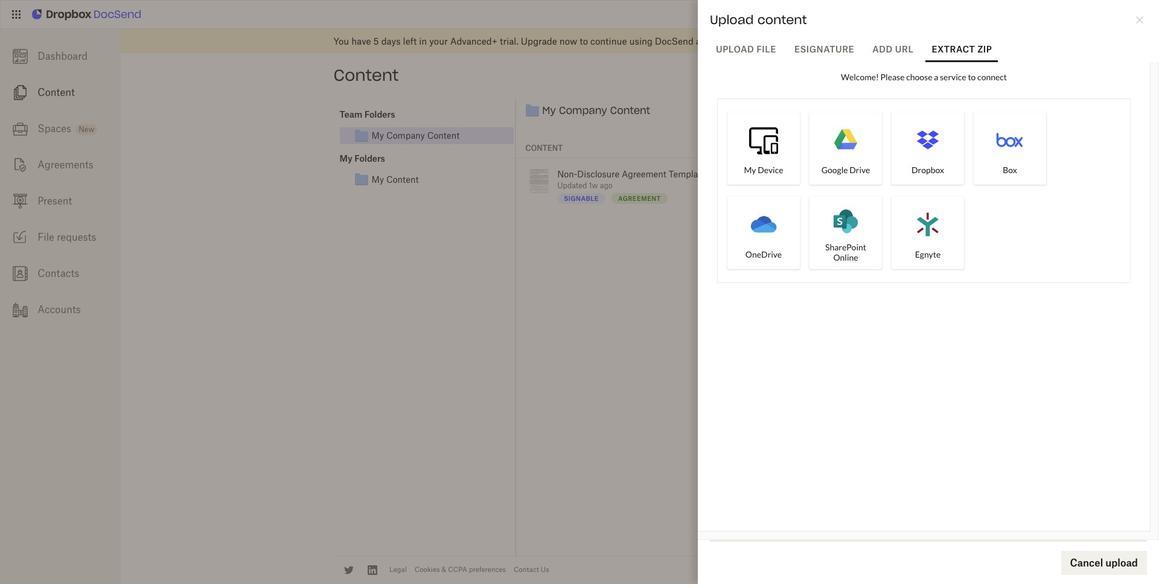 Task type: locate. For each thing, give the bounding box(es) containing it.
content link
[[0, 74, 121, 110]]

1 horizontal spatial my company content
[[542, 105, 650, 117]]

esignature
[[794, 44, 854, 54]]

share content button
[[778, 63, 853, 82]]

days
[[381, 35, 401, 46]]

upgrade
[[521, 35, 557, 46], [806, 36, 837, 45]]

0 inside the 0 company
[[833, 169, 840, 182]]

the
[[706, 35, 720, 46]]

my down team
[[340, 153, 352, 163]]

left
[[403, 35, 417, 46]]

1 horizontal spatial trial.
[[772, 35, 790, 46]]

zip
[[978, 44, 992, 54]]

team folders tree
[[340, 107, 513, 144]]

2 vertical spatial my
[[340, 153, 352, 163]]

folders down folder icon
[[354, 153, 385, 163]]

accounts link
[[0, 292, 121, 328]]

continue
[[590, 35, 627, 46]]

spaces new
[[38, 123, 94, 135]]

team
[[340, 109, 362, 120]]

2 vertical spatial company
[[810, 182, 840, 190]]

my right folder image
[[542, 105, 556, 117]]

legal
[[389, 566, 407, 574]]

company up my folders tree
[[386, 130, 425, 141]]

trial. down 'content'
[[772, 35, 790, 46]]

folders up folder icon
[[364, 109, 395, 120]]

now left add at the top of the page
[[839, 36, 854, 45]]

at
[[696, 35, 704, 46]]

0 for 0 personal
[[879, 169, 886, 182]]

using
[[629, 35, 653, 46]]

jp
[[914, 173, 920, 180]]

agreement
[[622, 169, 666, 180]]

1 vertical spatial folders
[[354, 153, 385, 163]]

2 trial. from the left
[[772, 35, 790, 46]]

2 0 from the left
[[879, 169, 886, 182]]

spaces
[[38, 123, 71, 135]]

company right folder image
[[559, 105, 607, 117]]

my right folder icon
[[372, 130, 384, 141]]

upgrade up share content
[[806, 36, 837, 45]]

your right in on the top of the page
[[429, 35, 448, 46]]

sidebar present image
[[12, 194, 27, 209]]

you
[[334, 35, 349, 46]]

sidebar spaces image
[[12, 121, 27, 136]]

0 down visits
[[879, 169, 886, 182]]

have
[[351, 35, 371, 46]]

agreements
[[38, 159, 94, 171]]

end
[[722, 35, 738, 46]]

1 vertical spatial my
[[372, 130, 384, 141]]

my company content button
[[354, 128, 513, 143]]

1 horizontal spatial my
[[372, 130, 384, 141]]

template
[[669, 169, 706, 180]]

0 horizontal spatial 0
[[833, 169, 840, 182]]

sidebar accounts image
[[12, 302, 27, 317]]

upload
[[710, 12, 754, 27], [716, 44, 754, 54]]

1 vertical spatial upload
[[716, 44, 754, 54]]

1 vertical spatial company
[[386, 130, 425, 141]]

0 horizontal spatial your
[[429, 35, 448, 46]]

1 horizontal spatial your
[[751, 35, 769, 46]]

upload file
[[716, 44, 776, 54]]

content inside button
[[427, 130, 460, 141]]

cancel upload
[[1070, 557, 1138, 569]]

sidebar ndas image
[[12, 157, 27, 173]]

0 horizontal spatial trial.
[[500, 35, 519, 46]]

dashboard
[[38, 50, 88, 62]]

you have 5 days left in your advanced+ trial. upgrade now to continue using docsend at the end of your trial.
[[334, 35, 790, 46]]

recent visits
[[829, 143, 886, 153]]

url
[[895, 44, 914, 54]]

contacts link
[[0, 255, 121, 292]]

0 inside 0 personal
[[879, 169, 886, 182]]

extract zip link
[[926, 39, 998, 62]]

add
[[873, 44, 893, 54]]

1 vertical spatial my company content
[[372, 130, 460, 141]]

company down 'recent'
[[810, 182, 840, 190]]

0 vertical spatial upload
[[710, 12, 754, 27]]

cookies
[[415, 566, 440, 574]]

add url link
[[866, 39, 920, 62]]

upload file link
[[710, 39, 782, 62]]

your
[[429, 35, 448, 46], [751, 35, 769, 46]]

cookies & ccpa preferences
[[415, 566, 506, 574]]

company
[[559, 105, 607, 117], [386, 130, 425, 141], [810, 182, 840, 190]]

content
[[334, 65, 399, 85], [812, 67, 845, 77], [38, 86, 75, 98], [610, 105, 650, 117], [427, 130, 460, 141]]

now left to
[[560, 35, 577, 46]]

ago
[[600, 181, 613, 190]]

dashboard link
[[0, 38, 121, 74]]

0 down 'recent'
[[833, 169, 840, 182]]

my inside my folders tree
[[340, 153, 352, 163]]

0 horizontal spatial now
[[560, 35, 577, 46]]

0
[[833, 169, 840, 182], [879, 169, 886, 182]]

now
[[560, 35, 577, 46], [839, 36, 854, 45]]

&
[[442, 566, 446, 574]]

0 horizontal spatial company
[[386, 130, 425, 141]]

content
[[525, 143, 563, 153]]

upgrade left to
[[521, 35, 557, 46]]

cookies & ccpa preferences link
[[415, 566, 506, 574]]

0 horizontal spatial my
[[340, 153, 352, 163]]

0 vertical spatial company
[[559, 105, 607, 117]]

your right "of"
[[751, 35, 769, 46]]

0 horizontal spatial my company content
[[372, 130, 460, 141]]

us
[[541, 566, 549, 574]]

2 horizontal spatial company
[[810, 182, 840, 190]]

trial. right advanced+
[[500, 35, 519, 46]]

share
[[785, 67, 810, 77]]

recent
[[829, 143, 859, 153]]

add url
[[873, 44, 914, 54]]

my
[[542, 105, 556, 117], [372, 130, 384, 141], [340, 153, 352, 163]]

0 for 0 company
[[833, 169, 840, 182]]

present link
[[0, 183, 121, 219]]

0 vertical spatial my
[[542, 105, 556, 117]]

1 0 from the left
[[833, 169, 840, 182]]

in
[[419, 35, 427, 46]]

0 vertical spatial folders
[[364, 109, 395, 120]]

esignature link
[[788, 39, 860, 62]]

my company content
[[542, 105, 650, 117], [372, 130, 460, 141]]

folders
[[364, 109, 395, 120], [354, 153, 385, 163]]

1 horizontal spatial 0
[[879, 169, 886, 182]]

present
[[38, 195, 72, 207]]

advanced+
[[450, 35, 497, 46]]

trial.
[[500, 35, 519, 46], [772, 35, 790, 46]]

sidebar documents image
[[12, 85, 27, 100]]

non-
[[557, 169, 577, 180]]

tree
[[340, 171, 513, 188]]

2 horizontal spatial my
[[542, 105, 556, 117]]

receive image
[[12, 230, 27, 245]]

personal
[[859, 182, 886, 190]]

company inside button
[[386, 130, 425, 141]]



Task type: describe. For each thing, give the bounding box(es) containing it.
disclosure
[[577, 169, 619, 180]]

content inside "button"
[[812, 67, 845, 77]]

file
[[38, 231, 54, 243]]

file requests link
[[0, 219, 121, 255]]

cancel upload button
[[1061, 551, 1147, 575]]

member circle for james peterson image
[[910, 169, 924, 184]]

upload for upload file
[[716, 44, 754, 54]]

preferences
[[469, 566, 506, 574]]

my folders tree
[[340, 151, 513, 188]]

of
[[740, 35, 749, 46]]

accounts
[[38, 304, 81, 316]]

legal link
[[389, 566, 407, 574]]

1 horizontal spatial upgrade
[[806, 36, 837, 45]]

1 trial. from the left
[[500, 35, 519, 46]]

upload content
[[710, 12, 807, 27]]

visits
[[861, 143, 886, 153]]

team folders
[[340, 109, 395, 120]]

extract zip
[[932, 44, 992, 54]]

sidebar dashboard image
[[12, 49, 27, 64]]

agreement
[[618, 195, 661, 202]]

folders for my folders
[[354, 153, 385, 163]]

my company content inside my company content button
[[372, 130, 460, 141]]

folders for team folders
[[364, 109, 395, 120]]

upload
[[1105, 557, 1138, 569]]

0 vertical spatial my company content
[[542, 105, 650, 117]]

add content to this space dialog
[[0, 0, 1159, 584]]

file
[[757, 44, 776, 54]]

agreements link
[[0, 147, 121, 183]]

1 horizontal spatial now
[[839, 36, 854, 45]]

updated
[[557, 181, 587, 190]]

docsend
[[655, 35, 694, 46]]

1 your from the left
[[429, 35, 448, 46]]

file requests
[[38, 231, 96, 243]]

my inside my company content button
[[372, 130, 384, 141]]

non-disclosure agreement template updated 1w ago
[[557, 169, 706, 190]]

extract
[[932, 44, 975, 54]]

ccpa
[[448, 566, 467, 574]]

new
[[79, 125, 94, 134]]

sidebar contacts image
[[12, 266, 27, 281]]

my company content tree item
[[340, 127, 513, 144]]

upgrade now
[[806, 36, 854, 45]]

signable
[[564, 195, 599, 202]]

contact us link
[[514, 566, 549, 574]]

1w
[[589, 181, 598, 190]]

content
[[757, 12, 807, 27]]

requests
[[57, 231, 96, 243]]

to
[[580, 35, 588, 46]]

non-disclosure agreement template link
[[557, 169, 706, 180]]

contact us
[[514, 566, 549, 574]]

2 your from the left
[[751, 35, 769, 46]]

share content
[[785, 67, 845, 77]]

contacts
[[38, 267, 79, 280]]

my folders
[[340, 153, 385, 163]]

upgrade now link
[[796, 33, 863, 49]]

upload for upload content
[[710, 12, 754, 27]]

0 company
[[810, 169, 840, 190]]

folder image
[[525, 103, 540, 118]]

folder image
[[354, 128, 369, 143]]

cancel
[[1070, 557, 1103, 569]]

1 horizontal spatial company
[[559, 105, 607, 117]]

0 horizontal spatial upgrade
[[521, 35, 557, 46]]

contact
[[514, 566, 539, 574]]

5
[[373, 35, 379, 46]]

0 personal
[[859, 169, 886, 190]]



Task type: vqa. For each thing, say whether or not it's contained in the screenshot.
the topmost 3:10 Pm December 5
no



